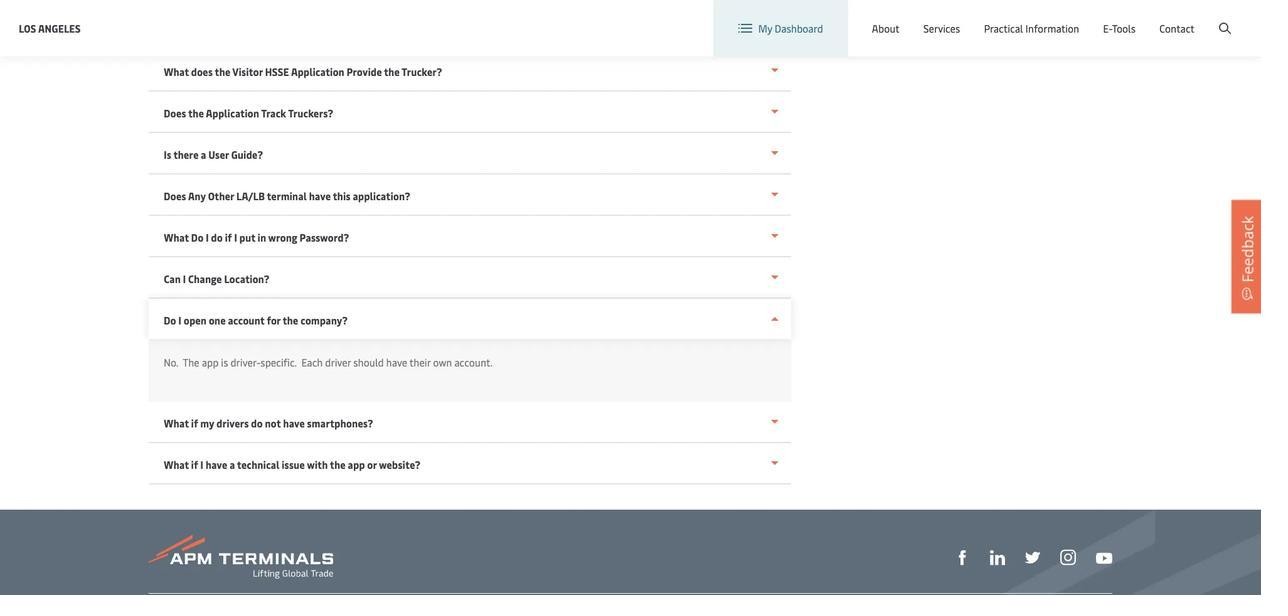 Task type: describe. For each thing, give the bounding box(es) containing it.
feedback button
[[1232, 200, 1262, 313]]

you tube link
[[1097, 549, 1113, 565]]

los angeles link
[[19, 20, 81, 36]]

login / create account link
[[1113, 0, 1238, 37]]

feedback
[[1238, 216, 1258, 282]]

0 horizontal spatial app
[[202, 356, 219, 369]]

visitor
[[233, 65, 263, 78]]

is
[[164, 148, 171, 161]]

the right provide
[[384, 65, 400, 78]]

my dashboard
[[759, 22, 824, 35]]

login
[[1137, 12, 1161, 25]]

menu
[[1051, 12, 1077, 25]]

dashboard
[[775, 22, 824, 35]]

each
[[302, 356, 323, 369]]

website?
[[379, 458, 421, 471]]

account
[[1201, 12, 1238, 25]]

la/lb
[[237, 189, 265, 203]]

youtube image
[[1097, 553, 1113, 564]]

password?
[[300, 231, 349, 244]]

can i change location?
[[164, 272, 270, 286]]

the down does
[[188, 106, 204, 120]]

what does the visitor hsse application provide the trucker?
[[164, 65, 442, 78]]

do i open one account for the company?
[[164, 314, 348, 327]]

if for i
[[191, 458, 198, 471]]

account.
[[455, 356, 493, 369]]

what does the visitor hsse application provide the trucker? button
[[149, 50, 792, 92]]

instagram link
[[1061, 548, 1077, 565]]

terminal
[[267, 189, 307, 203]]

can
[[164, 272, 181, 286]]

company?
[[301, 314, 348, 327]]

with
[[307, 458, 328, 471]]

location?
[[224, 272, 270, 286]]

this
[[333, 189, 351, 203]]

0 vertical spatial do
[[191, 231, 204, 244]]

my
[[759, 22, 773, 35]]

practical information
[[985, 22, 1080, 35]]

los angeles
[[19, 21, 81, 35]]

the right for
[[283, 314, 298, 327]]

the right with
[[330, 458, 346, 471]]

truckers?
[[288, 106, 333, 120]]

does any other la/lb terminal have this application? button
[[149, 175, 792, 216]]

does for does the application track truckers?
[[164, 106, 186, 120]]

issue
[[282, 458, 305, 471]]

fill 44 link
[[1026, 548, 1041, 565]]

their
[[410, 356, 431, 369]]

the right does
[[215, 65, 231, 78]]

user
[[209, 148, 229, 161]]

1 vertical spatial application
[[206, 106, 259, 120]]

switch
[[909, 12, 938, 25]]

e-tools button
[[1104, 0, 1136, 56]]

what if i have a technical issue with the app or website?
[[164, 458, 421, 471]]

track
[[261, 106, 286, 120]]

switch location
[[909, 12, 980, 25]]

i inside can i change location? dropdown button
[[183, 272, 186, 286]]

put
[[240, 231, 256, 244]]

los
[[19, 21, 36, 35]]

location
[[941, 12, 980, 25]]

what if my drivers do not have smartphones? button
[[149, 402, 792, 443]]

contact button
[[1160, 0, 1195, 56]]

technical
[[237, 458, 280, 471]]

instagram image
[[1061, 550, 1077, 565]]

services button
[[924, 0, 961, 56]]

driver
[[325, 356, 351, 369]]

0 horizontal spatial a
[[201, 148, 206, 161]]

contact
[[1160, 22, 1195, 35]]

services
[[924, 22, 961, 35]]

login / create account
[[1137, 12, 1238, 25]]

smartphones?
[[307, 417, 373, 430]]

tools
[[1113, 22, 1136, 35]]

/
[[1163, 12, 1167, 25]]

0 horizontal spatial do
[[164, 314, 176, 327]]



Task type: locate. For each thing, give the bounding box(es) containing it.
1 vertical spatial app
[[348, 458, 365, 471]]

have left the technical
[[206, 458, 227, 471]]

have left their
[[386, 356, 408, 369]]

a left the technical
[[230, 458, 235, 471]]

have left 'this'
[[309, 189, 331, 203]]

what for what do i do if i put in wrong password?
[[164, 231, 189, 244]]

have
[[309, 189, 331, 203], [386, 356, 408, 369], [283, 417, 305, 430], [206, 458, 227, 471]]

1 vertical spatial do
[[251, 417, 263, 430]]

application right hsse
[[291, 65, 345, 78]]

what if i have a technical issue with the app or website? button
[[149, 443, 792, 485]]

does up the is
[[164, 106, 186, 120]]

is there a user guide?
[[164, 148, 263, 161]]

one
[[209, 314, 226, 327]]

own
[[433, 356, 452, 369]]

1 does from the top
[[164, 106, 186, 120]]

1 vertical spatial do
[[164, 314, 176, 327]]

i inside do i open one account for the company? dropdown button
[[179, 314, 182, 327]]

0 vertical spatial app
[[202, 356, 219, 369]]

application left track
[[206, 106, 259, 120]]

practical information button
[[985, 0, 1080, 56]]

a
[[201, 148, 206, 161], [230, 458, 235, 471]]

guide?
[[231, 148, 263, 161]]

linkedin__x28_alt_x29__3_ link
[[991, 548, 1006, 565]]

0 vertical spatial application
[[291, 65, 345, 78]]

switch location button
[[888, 11, 980, 25]]

hsse
[[265, 65, 289, 78]]

have right not
[[283, 417, 305, 430]]

e-
[[1104, 22, 1113, 35]]

does the application track truckers?
[[164, 106, 333, 120]]

0 horizontal spatial do
[[211, 231, 223, 244]]

what for what does the visitor hsse application provide the trucker?
[[164, 65, 189, 78]]

create
[[1170, 12, 1199, 25]]

0 horizontal spatial application
[[206, 106, 259, 120]]

driver-
[[231, 356, 261, 369]]

open
[[184, 314, 207, 327]]

about button
[[872, 0, 900, 56]]

app left or
[[348, 458, 365, 471]]

1 horizontal spatial app
[[348, 458, 365, 471]]

does
[[191, 65, 213, 78]]

does the application track truckers? button
[[149, 92, 792, 133]]

what inside 'dropdown button'
[[164, 65, 189, 78]]

trucker?
[[402, 65, 442, 78]]

my dashboard button
[[739, 0, 824, 56]]

can i change location? button
[[149, 257, 792, 299]]

should
[[354, 356, 384, 369]]

a left user
[[201, 148, 206, 161]]

what
[[164, 65, 189, 78], [164, 231, 189, 244], [164, 417, 189, 430], [164, 458, 189, 471]]

in
[[258, 231, 266, 244]]

other
[[208, 189, 234, 203]]

global menu button
[[992, 0, 1089, 37]]

1 vertical spatial if
[[191, 417, 198, 430]]

wrong
[[268, 231, 298, 244]]

global menu
[[1020, 12, 1077, 25]]

2 does from the top
[[164, 189, 186, 203]]

1 horizontal spatial do
[[191, 231, 204, 244]]

app left is
[[202, 356, 219, 369]]

is
[[221, 356, 228, 369]]

2 vertical spatial if
[[191, 458, 198, 471]]

does inside 'dropdown button'
[[164, 106, 186, 120]]

do left not
[[251, 417, 263, 430]]

1 vertical spatial a
[[230, 458, 235, 471]]

0 vertical spatial do
[[211, 231, 223, 244]]

the
[[183, 356, 200, 369]]

1 horizontal spatial application
[[291, 65, 345, 78]]

does for does any other la/lb terminal have this application?
[[164, 189, 186, 203]]

if
[[225, 231, 232, 244], [191, 417, 198, 430], [191, 458, 198, 471]]

1 what from the top
[[164, 65, 189, 78]]

account
[[228, 314, 265, 327]]

do i open one account for the company? button
[[149, 299, 792, 339]]

practical
[[985, 22, 1024, 35]]

change
[[188, 272, 222, 286]]

2 what from the top
[[164, 231, 189, 244]]

no.  the app is driver-specific.  each driver should have their own account.
[[164, 356, 493, 369]]

1 horizontal spatial do
[[251, 417, 263, 430]]

global
[[1020, 12, 1049, 25]]

i inside what if i have a technical issue with the app or website? dropdown button
[[200, 458, 203, 471]]

1 horizontal spatial a
[[230, 458, 235, 471]]

do
[[211, 231, 223, 244], [251, 417, 263, 430]]

app
[[202, 356, 219, 369], [348, 458, 365, 471]]

what if my drivers do not have smartphones?
[[164, 417, 373, 430]]

do left put
[[211, 231, 223, 244]]

3 what from the top
[[164, 417, 189, 430]]

application?
[[353, 189, 411, 203]]

twitter image
[[1026, 550, 1041, 565]]

my
[[200, 417, 214, 430]]

what for what if my drivers do not have smartphones?
[[164, 417, 189, 430]]

does any other la/lb terminal have this application?
[[164, 189, 411, 203]]

apmt footer logo image
[[149, 535, 333, 579]]

the
[[215, 65, 231, 78], [384, 65, 400, 78], [188, 106, 204, 120], [283, 314, 298, 327], [330, 458, 346, 471]]

do down any
[[191, 231, 204, 244]]

does inside dropdown button
[[164, 189, 186, 203]]

or
[[367, 458, 377, 471]]

e-tools
[[1104, 22, 1136, 35]]

is there a user guide? button
[[149, 133, 792, 175]]

there
[[174, 148, 199, 161]]

not
[[265, 417, 281, 430]]

what for what if i have a technical issue with the app or website?
[[164, 458, 189, 471]]

what do i do if i put in wrong password? button
[[149, 216, 792, 257]]

provide
[[347, 65, 382, 78]]

do left open at the bottom of page
[[164, 314, 176, 327]]

4 what from the top
[[164, 458, 189, 471]]

0 vertical spatial a
[[201, 148, 206, 161]]

does
[[164, 106, 186, 120], [164, 189, 186, 203]]

1 vertical spatial does
[[164, 189, 186, 203]]

0 vertical spatial if
[[225, 231, 232, 244]]

do
[[191, 231, 204, 244], [164, 314, 176, 327]]

drivers
[[217, 417, 249, 430]]

facebook image
[[955, 550, 971, 565]]

about
[[872, 22, 900, 35]]

app inside dropdown button
[[348, 458, 365, 471]]

information
[[1026, 22, 1080, 35]]

application
[[291, 65, 345, 78], [206, 106, 259, 120]]

0 vertical spatial does
[[164, 106, 186, 120]]

does left any
[[164, 189, 186, 203]]

i
[[206, 231, 209, 244], [234, 231, 237, 244], [183, 272, 186, 286], [179, 314, 182, 327], [200, 458, 203, 471]]

linkedin image
[[991, 550, 1006, 565]]

shape link
[[955, 548, 971, 565]]

angeles
[[38, 21, 81, 35]]

any
[[188, 189, 206, 203]]

if for my
[[191, 417, 198, 430]]



Task type: vqa. For each thing, say whether or not it's contained in the screenshot.
WORKING inside Every colleague is encouraged to always be thinking of new ways to improve their performance. Then, this loop repeats, further refining what we do and how we do it. The elements and methods that comprise Way of Working are used across terminals globally, creating a common language and one way of working.
no



